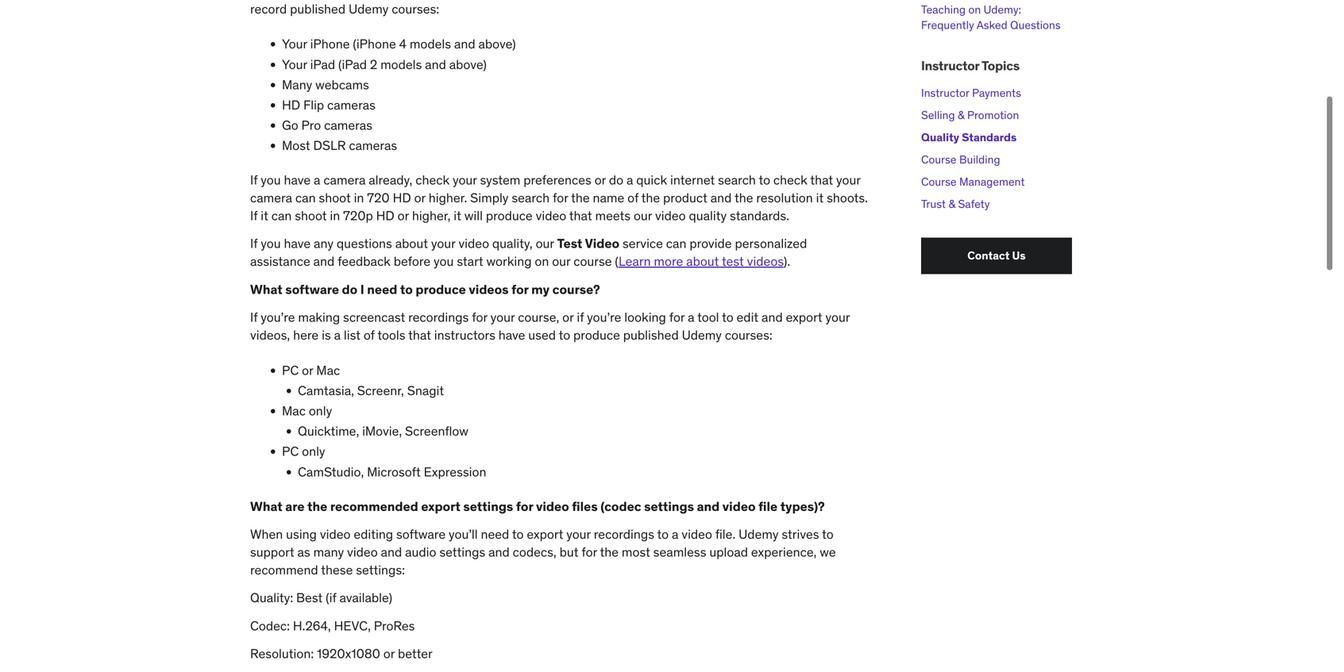 Task type: vqa. For each thing, say whether or not it's contained in the screenshot.
Promotion on the right of the page
yes



Task type: describe. For each thing, give the bounding box(es) containing it.
if you're making screencast recordings for your course, or if you're looking for a tool to edit and export your videos, here is a list of tools that instructors have used to produce published udemy courses:
[[250, 309, 850, 343]]

you for if you have any questions about your video quality, our test video
[[261, 236, 281, 252]]

to down before
[[400, 281, 413, 298]]

and inside if you're making screencast recordings for your course, or if you're looking for a tool to edit and export your videos, here is a list of tools that instructors have used to produce published udemy courses:
[[762, 309, 783, 326]]

1 vertical spatial hd
[[393, 190, 411, 206]]

before
[[394, 253, 431, 270]]

standards
[[962, 130, 1017, 145]]

of inside if you're making screencast recordings for your course, or if you're looking for a tool to edit and export your videos, here is a list of tools that instructors have used to produce published udemy courses:
[[364, 327, 375, 343]]

personalized
[[735, 236, 807, 252]]

udemy inside when using video editing software you'll need to export your recordings to a video file. udemy strives to support as many video and audio settings and codecs, but for the most seamless upload experience, we recommend these settings:
[[739, 527, 779, 543]]

the inside when using video editing software you'll need to export your recordings to a video file. udemy strives to support as many video and audio settings and codecs, but for the most seamless upload experience, we recommend these settings:
[[600, 544, 619, 561]]

1 you're from the left
[[261, 309, 295, 326]]

can inside service can provide personalized assistance and feedback before you start working on our course
[[666, 236, 687, 252]]

pro
[[301, 117, 321, 133]]

1 horizontal spatial &
[[958, 108, 965, 122]]

a left "tool"
[[688, 309, 695, 326]]

teaching
[[921, 2, 966, 16]]

simply
[[470, 190, 509, 206]]

promotion
[[967, 108, 1019, 122]]

you inside service can provide personalized assistance and feedback before you start working on our course
[[434, 253, 454, 270]]

4
[[399, 36, 407, 52]]

these
[[321, 562, 353, 578]]

course building link
[[921, 153, 1000, 167]]

the right are
[[307, 499, 327, 515]]

the up standards. on the right top of the page
[[735, 190, 753, 206]]

if for if you have any questions about your video quality, our test video
[[250, 236, 258, 252]]

video up many
[[320, 527, 351, 543]]

if for if you're making screencast recordings for your course, or if you're looking for a tool to edit and export your videos, here is a list of tools that instructors have used to produce published udemy courses:
[[250, 309, 258, 326]]

1 vertical spatial only
[[302, 444, 325, 460]]

1 horizontal spatial search
[[718, 172, 756, 188]]

2 vertical spatial cameras
[[349, 138, 397, 154]]

trust
[[921, 197, 946, 211]]

edit
[[737, 309, 759, 326]]

0 vertical spatial can
[[295, 190, 316, 206]]

my
[[531, 281, 550, 298]]

contact us button
[[921, 238, 1072, 274]]

have inside if you're making screencast recordings for your course, or if you're looking for a tool to edit and export your videos, here is a list of tools that instructors have used to produce published udemy courses:
[[499, 327, 525, 343]]

produce inside if you're making screencast recordings for your course, or if you're looking for a tool to edit and export your videos, here is a list of tools that instructors have used to produce published udemy courses:
[[573, 327, 620, 343]]

course management link
[[921, 175, 1025, 189]]

product
[[663, 190, 708, 206]]

expression
[[424, 464, 486, 480]]

quick
[[636, 172, 667, 188]]

camtasia,
[[298, 383, 354, 399]]

making
[[298, 309, 340, 326]]

using
[[286, 527, 317, 543]]

1 vertical spatial about
[[686, 253, 719, 270]]

(
[[615, 253, 619, 270]]

to inside if you have a camera already, check your system preferences or do a quick internet search to check that your camera can shoot in 720 hd or higher. simply search for the name of the product and the resolution it shoots. if it can shoot in 720p hd or higher, it will produce video that meets our video quality standards.
[[759, 172, 770, 188]]

a inside when using video editing software you'll need to export your recordings to a video file. udemy strives to support as many video and audio settings and codecs, but for the most seamless upload experience, we recommend these settings:
[[672, 527, 679, 543]]

(codec
[[601, 499, 641, 515]]

screenflow
[[405, 423, 469, 440]]

1 horizontal spatial that
[[569, 208, 592, 224]]

0 vertical spatial shoot
[[319, 190, 351, 206]]

0 horizontal spatial about
[[395, 236, 428, 252]]

a down dslr
[[314, 172, 320, 188]]

instructor for instructor payments selling & promotion quality standards course building course management trust & safety
[[921, 86, 969, 100]]

export inside if you're making screencast recordings for your course, or if you're looking for a tool to edit and export your videos, here is a list of tools that instructors have used to produce published udemy courses:
[[786, 309, 822, 326]]

1 vertical spatial above)
[[449, 56, 487, 72]]

1 vertical spatial camera
[[250, 190, 292, 206]]

test
[[722, 253, 744, 270]]

or left the higher,
[[398, 208, 409, 224]]

h.264,
[[293, 618, 331, 634]]

dslr
[[313, 138, 346, 154]]

resolution:
[[250, 646, 314, 662]]

management
[[959, 175, 1025, 189]]

better
[[398, 646, 433, 662]]

to up codecs,
[[512, 527, 524, 543]]

720
[[367, 190, 390, 206]]

have for a
[[284, 172, 311, 188]]

selling & promotion link
[[921, 108, 1019, 122]]

but
[[560, 544, 579, 561]]

video down editing
[[347, 544, 378, 561]]

1 vertical spatial shoot
[[295, 208, 327, 224]]

1 vertical spatial videos
[[469, 281, 509, 298]]

what are the recommended export settings for video files (codec settings and video file types)?
[[250, 499, 825, 515]]

iphone
[[310, 36, 350, 52]]

on inside service can provide personalized assistance and feedback before you start working on our course
[[535, 253, 549, 270]]

settings inside when using video editing software you'll need to export your recordings to a video file. udemy strives to support as many video and audio settings and codecs, but for the most seamless upload experience, we recommend these settings:
[[439, 544, 485, 561]]

2 vertical spatial hd
[[376, 208, 395, 224]]

we
[[820, 544, 836, 561]]

(ipad
[[338, 56, 367, 72]]

0 horizontal spatial &
[[949, 197, 955, 211]]

to right "tool"
[[722, 309, 734, 326]]

the left the name
[[571, 190, 590, 206]]

video left files
[[536, 499, 569, 515]]

2 your from the top
[[282, 56, 307, 72]]

start
[[457, 253, 483, 270]]

contact us
[[968, 249, 1026, 263]]

( learn more about test videos ).
[[615, 253, 790, 270]]

list
[[344, 327, 361, 343]]

and up file.
[[697, 499, 720, 515]]

0 vertical spatial cameras
[[327, 97, 376, 113]]

camstudio,
[[298, 464, 364, 480]]

software inside when using video editing software you'll need to export your recordings to a video file. udemy strives to support as many video and audio settings and codecs, but for the most seamless upload experience, we recommend these settings:
[[396, 527, 446, 543]]

1 course from the top
[[921, 153, 957, 167]]

quality: best (if available)
[[250, 590, 392, 606]]

course?
[[552, 281, 600, 298]]

video left "file"
[[723, 499, 756, 515]]

export inside when using video editing software you'll need to export your recordings to a video file. udemy strives to support as many video and audio settings and codecs, but for the most seamless upload experience, we recommend these settings:
[[527, 527, 563, 543]]

here
[[293, 327, 319, 343]]

a left the quick
[[627, 172, 633, 188]]

video
[[585, 236, 620, 252]]

1 horizontal spatial in
[[354, 190, 364, 206]]

720p
[[343, 208, 373, 224]]

editing
[[354, 527, 393, 543]]

are
[[285, 499, 305, 515]]

safety
[[958, 197, 990, 211]]

experience,
[[751, 544, 817, 561]]

1 vertical spatial models
[[380, 56, 422, 72]]

0 vertical spatial models
[[410, 36, 451, 52]]

0 horizontal spatial search
[[512, 190, 550, 206]]

a right is
[[334, 327, 341, 343]]

0 vertical spatial need
[[367, 281, 397, 298]]

screencast
[[343, 309, 405, 326]]

0 vertical spatial software
[[285, 281, 339, 298]]

if
[[577, 309, 584, 326]]

1 vertical spatial cameras
[[324, 117, 372, 133]]

shoots.
[[827, 190, 868, 206]]

when
[[250, 527, 283, 543]]

2 horizontal spatial it
[[816, 190, 824, 206]]

settings:
[[356, 562, 405, 578]]

codec: h.264, hevc, prores
[[250, 618, 415, 634]]

and right 4 at the top left of the page
[[454, 36, 475, 52]]

for left "tool"
[[669, 309, 685, 326]]

1 horizontal spatial mac
[[316, 362, 340, 379]]

used
[[528, 327, 556, 343]]

1 vertical spatial our
[[536, 236, 554, 252]]

us
[[1012, 249, 1026, 263]]

higher,
[[412, 208, 451, 224]]

1 check from the left
[[416, 172, 450, 188]]

course
[[574, 253, 612, 270]]

2 course from the top
[[921, 175, 957, 189]]

(if
[[326, 590, 336, 606]]

is
[[322, 327, 331, 343]]

when using video editing software you'll need to export your recordings to a video file. udemy strives to support as many video and audio settings and codecs, but for the most seamless upload experience, we recommend these settings:
[[250, 527, 836, 578]]

instructor for instructor topics
[[921, 58, 979, 74]]

provide
[[690, 236, 732, 252]]

resolution
[[756, 190, 813, 206]]

1 vertical spatial mac
[[282, 403, 306, 419]]

higher.
[[429, 190, 467, 206]]

or inside the 'pc or mac camtasia, screenr, snagit mac only quicktime, imovie, screenflow pc only camstudio, microsoft expression'
[[302, 362, 313, 379]]

most
[[282, 138, 310, 154]]

if you have any questions about your video quality, our test video
[[250, 236, 620, 252]]

as
[[297, 544, 310, 561]]

prores
[[374, 618, 415, 634]]

for up instructors
[[472, 309, 487, 326]]

meets
[[595, 208, 631, 224]]

imovie,
[[362, 423, 402, 440]]

1 horizontal spatial videos
[[747, 253, 784, 270]]

quality
[[689, 208, 727, 224]]

).
[[784, 253, 790, 270]]

codecs,
[[513, 544, 556, 561]]

assistance
[[250, 253, 310, 270]]



Task type: locate. For each thing, give the bounding box(es) containing it.
0 vertical spatial mac
[[316, 362, 340, 379]]

search
[[718, 172, 756, 188], [512, 190, 550, 206]]

recordings inside when using video editing software you'll need to export your recordings to a video file. udemy strives to support as many video and audio settings and codecs, but for the most seamless upload experience, we recommend these settings:
[[594, 527, 654, 543]]

more
[[654, 253, 683, 270]]

0 horizontal spatial software
[[285, 281, 339, 298]]

or up the name
[[595, 172, 606, 188]]

microsoft
[[367, 464, 421, 480]]

1 vertical spatial udemy
[[739, 527, 779, 543]]

or left if
[[562, 309, 574, 326]]

and right the edit
[[762, 309, 783, 326]]

0 vertical spatial above)
[[478, 36, 516, 52]]

payments
[[972, 86, 1021, 100]]

0 horizontal spatial recordings
[[408, 309, 469, 326]]

0 vertical spatial produce
[[486, 208, 533, 224]]

0 vertical spatial on
[[968, 2, 981, 16]]

0 horizontal spatial in
[[330, 208, 340, 224]]

a
[[314, 172, 320, 188], [627, 172, 633, 188], [688, 309, 695, 326], [334, 327, 341, 343], [672, 527, 679, 543]]

files
[[572, 499, 598, 515]]

1 horizontal spatial recordings
[[594, 527, 654, 543]]

1 vertical spatial in
[[330, 208, 340, 224]]

on
[[968, 2, 981, 16], [535, 253, 549, 270]]

the
[[571, 190, 590, 206], [641, 190, 660, 206], [735, 190, 753, 206], [307, 499, 327, 515], [600, 544, 619, 561]]

you for if you have a camera already, check your system preferences or do a quick internet search to check that your camera can shoot in 720 hd or higher. simply search for the name of the product and the resolution it shoots. if it can shoot in 720p hd or higher, it will produce video that meets our video quality standards.
[[261, 172, 281, 188]]

webcams
[[315, 77, 369, 93]]

1 horizontal spatial check
[[773, 172, 807, 188]]

1 your from the top
[[282, 36, 307, 52]]

mac up camtasia,
[[316, 362, 340, 379]]

export up you'll
[[421, 499, 461, 515]]

4 if from the top
[[250, 309, 258, 326]]

0 vertical spatial our
[[634, 208, 652, 224]]

if for if you have a camera already, check your system preferences or do a quick internet search to check that your camera can shoot in 720 hd or higher. simply search for the name of the product and the resolution it shoots. if it can shoot in 720p hd or higher, it will produce video that meets our video quality standards.
[[250, 172, 258, 188]]

the down the quick
[[641, 190, 660, 206]]

&
[[958, 108, 965, 122], [949, 197, 955, 211]]

search up standards. on the right top of the page
[[718, 172, 756, 188]]

videos down personalized
[[747, 253, 784, 270]]

quality,
[[492, 236, 533, 252]]

0 horizontal spatial mac
[[282, 403, 306, 419]]

for
[[553, 190, 568, 206], [512, 281, 529, 298], [472, 309, 487, 326], [669, 309, 685, 326], [516, 499, 533, 515], [582, 544, 597, 561]]

for inside when using video editing software you'll need to export your recordings to a video file. udemy strives to support as many video and audio settings and codecs, but for the most seamless upload experience, we recommend these settings:
[[582, 544, 597, 561]]

only down camtasia,
[[309, 403, 332, 419]]

or left better
[[383, 646, 395, 662]]

1 vertical spatial recordings
[[594, 527, 654, 543]]

1 horizontal spatial camera
[[323, 172, 366, 188]]

1 horizontal spatial it
[[454, 208, 461, 224]]

recordings
[[408, 309, 469, 326], [594, 527, 654, 543]]

on inside teaching on udemy: frequently asked questions
[[968, 2, 981, 16]]

file.
[[715, 527, 736, 543]]

tools
[[378, 327, 405, 343]]

our
[[634, 208, 652, 224], [536, 236, 554, 252], [552, 253, 571, 270]]

building
[[959, 153, 1000, 167]]

have for any
[[284, 236, 311, 252]]

have inside if you have a camera already, check your system preferences or do a quick internet search to check that your camera can shoot in 720 hd or higher. simply search for the name of the product and the resolution it shoots. if it can shoot in 720p hd or higher, it will produce video that meets our video quality standards.
[[284, 172, 311, 188]]

working
[[486, 253, 532, 270]]

pc or mac camtasia, screenr, snagit mac only quicktime, imovie, screenflow pc only camstudio, microsoft expression
[[282, 362, 486, 480]]

software up audio at the left of page
[[396, 527, 446, 543]]

0 vertical spatial hd
[[282, 97, 300, 113]]

2 instructor from the top
[[921, 86, 969, 100]]

snagit
[[407, 383, 444, 399]]

or up the higher,
[[414, 190, 426, 206]]

our inside service can provide personalized assistance and feedback before you start working on our course
[[552, 253, 571, 270]]

trust & safety link
[[921, 197, 990, 211]]

0 horizontal spatial need
[[367, 281, 397, 298]]

about
[[395, 236, 428, 252], [686, 253, 719, 270]]

instructor inside instructor payments selling & promotion quality standards course building course management trust & safety
[[921, 86, 969, 100]]

2 check from the left
[[773, 172, 807, 188]]

upload
[[709, 544, 748, 561]]

a up the seamless
[[672, 527, 679, 543]]

instructors
[[434, 327, 495, 343]]

teaching on udemy: frequently asked questions
[[921, 2, 1061, 32]]

0 vertical spatial what
[[250, 281, 283, 298]]

0 vertical spatial you
[[261, 172, 281, 188]]

your up many
[[282, 56, 307, 72]]

that up test
[[569, 208, 592, 224]]

our up service
[[634, 208, 652, 224]]

courses:
[[725, 327, 773, 343]]

hd down already, on the left
[[393, 190, 411, 206]]

udemy down "tool"
[[682, 327, 722, 343]]

2 vertical spatial you
[[434, 253, 454, 270]]

what software do i need to produce videos for my course?
[[250, 281, 600, 298]]

1 vertical spatial need
[[481, 527, 509, 543]]

to right used
[[559, 327, 570, 343]]

the left the most
[[600, 544, 619, 561]]

1 vertical spatial course
[[921, 175, 957, 189]]

export
[[786, 309, 822, 326], [421, 499, 461, 515], [527, 527, 563, 543]]

0 vertical spatial about
[[395, 236, 428, 252]]

camera down dslr
[[323, 172, 366, 188]]

check
[[416, 172, 450, 188], [773, 172, 807, 188]]

what for what are the recommended export settings for video files (codec settings and video file types)?
[[250, 499, 283, 515]]

file
[[759, 499, 778, 515]]

check up resolution
[[773, 172, 807, 188]]

1 horizontal spatial can
[[295, 190, 316, 206]]

for up codecs,
[[516, 499, 533, 515]]

1 what from the top
[[250, 281, 283, 298]]

1 horizontal spatial need
[[481, 527, 509, 543]]

udemy down "file"
[[739, 527, 779, 543]]

0 horizontal spatial do
[[342, 281, 358, 298]]

1 vertical spatial software
[[396, 527, 446, 543]]

cameras up dslr
[[324, 117, 372, 133]]

video down the product
[[655, 208, 686, 224]]

0 vertical spatial course
[[921, 153, 957, 167]]

2 horizontal spatial that
[[810, 172, 833, 188]]

shoot up "any"
[[295, 208, 327, 224]]

above)
[[478, 36, 516, 52], [449, 56, 487, 72]]

1 horizontal spatial on
[[968, 2, 981, 16]]

many
[[313, 544, 344, 561]]

0 horizontal spatial it
[[261, 208, 268, 224]]

2 if from the top
[[250, 208, 258, 224]]

2 horizontal spatial can
[[666, 236, 687, 252]]

export up codecs,
[[527, 527, 563, 543]]

recordings up the most
[[594, 527, 654, 543]]

2 pc from the top
[[282, 444, 299, 460]]

you're up videos,
[[261, 309, 295, 326]]

in up 720p
[[354, 190, 364, 206]]

course down quality
[[921, 153, 957, 167]]

2 vertical spatial our
[[552, 253, 571, 270]]

produce inside if you have a camera already, check your system preferences or do a quick internet search to check that your camera can shoot in 720 hd or higher. simply search for the name of the product and the resolution it shoots. if it can shoot in 720p hd or higher, it will produce video that meets our video quality standards.
[[486, 208, 533, 224]]

and up quality
[[711, 190, 732, 206]]

0 horizontal spatial check
[[416, 172, 450, 188]]

quality
[[921, 130, 959, 145]]

only
[[309, 403, 332, 419], [302, 444, 325, 460]]

0 vertical spatial only
[[309, 403, 332, 419]]

pc down quicktime, on the left of page
[[282, 444, 299, 460]]

and inside if you have a camera already, check your system preferences or do a quick internet search to check that your camera can shoot in 720 hd or higher. simply search for the name of the product and the resolution it shoots. if it can shoot in 720p hd or higher, it will produce video that meets our video quality standards.
[[711, 190, 732, 206]]

quicktime,
[[298, 423, 359, 440]]

hd up go
[[282, 97, 300, 113]]

1920x1080
[[317, 646, 380, 662]]

shoot up 720p
[[319, 190, 351, 206]]

course up trust
[[921, 175, 957, 189]]

service can provide personalized assistance and feedback before you start working on our course
[[250, 236, 807, 270]]

1 vertical spatial you
[[261, 236, 281, 252]]

our left test
[[536, 236, 554, 252]]

hevc,
[[334, 618, 371, 634]]

do up the name
[[609, 172, 624, 188]]

what for what software do i need to produce videos for my course?
[[250, 281, 283, 298]]

have left used
[[499, 327, 525, 343]]

for left the my
[[512, 281, 529, 298]]

to up the seamless
[[657, 527, 669, 543]]

topics
[[982, 58, 1020, 74]]

settings up the seamless
[[644, 499, 694, 515]]

you
[[261, 172, 281, 188], [261, 236, 281, 252], [434, 253, 454, 270]]

& right trust
[[949, 197, 955, 211]]

you inside if you have a camera already, check your system preferences or do a quick internet search to check that your camera can shoot in 720 hd or higher. simply search for the name of the product and the resolution it shoots. if it can shoot in 720p hd or higher, it will produce video that meets our video quality standards.
[[261, 172, 281, 188]]

do left i
[[342, 281, 358, 298]]

on up asked
[[968, 2, 981, 16]]

software up making
[[285, 281, 339, 298]]

and up settings:
[[381, 544, 402, 561]]

0 vertical spatial in
[[354, 190, 364, 206]]

2 you're from the left
[[587, 309, 621, 326]]

2 vertical spatial export
[[527, 527, 563, 543]]

instructor payments link
[[921, 86, 1021, 100]]

and inside service can provide personalized assistance and feedback before you start working on our course
[[313, 253, 335, 270]]

for right but
[[582, 544, 597, 561]]

frequently
[[921, 18, 974, 32]]

1 vertical spatial your
[[282, 56, 307, 72]]

pc
[[282, 362, 299, 379], [282, 444, 299, 460]]

and left codecs,
[[488, 544, 510, 561]]

udemy inside if you're making screencast recordings for your course, or if you're looking for a tool to edit and export your videos, here is a list of tools that instructors have used to produce published udemy courses:
[[682, 327, 722, 343]]

2 horizontal spatial export
[[786, 309, 822, 326]]

to up we
[[822, 527, 834, 543]]

mac
[[316, 362, 340, 379], [282, 403, 306, 419]]

hd inside your iphone (iphone 4 models and above) your ipad (ipad 2 models and above) many webcams hd flip cameras go pro cameras most dslr cameras
[[282, 97, 300, 113]]

shoot
[[319, 190, 351, 206], [295, 208, 327, 224]]

you're right if
[[587, 309, 621, 326]]

0 vertical spatial of
[[628, 190, 639, 206]]

and down "any"
[[313, 253, 335, 270]]

0 vertical spatial that
[[810, 172, 833, 188]]

2 what from the top
[[250, 499, 283, 515]]

recordings down the what software do i need to produce videos for my course?
[[408, 309, 469, 326]]

0 horizontal spatial videos
[[469, 281, 509, 298]]

1 horizontal spatial do
[[609, 172, 624, 188]]

can up "any"
[[295, 190, 316, 206]]

0 horizontal spatial produce
[[416, 281, 466, 298]]

1 horizontal spatial produce
[[486, 208, 533, 224]]

codec:
[[250, 618, 290, 634]]

video up the seamless
[[682, 527, 712, 543]]

1 vertical spatial instructor
[[921, 86, 969, 100]]

preferences
[[524, 172, 592, 188]]

settings up you'll
[[463, 499, 513, 515]]

1 vertical spatial pc
[[282, 444, 299, 460]]

that up shoots.
[[810, 172, 833, 188]]

instructor up selling
[[921, 86, 969, 100]]

export right the edit
[[786, 309, 822, 326]]

0 vertical spatial &
[[958, 108, 965, 122]]

3 if from the top
[[250, 236, 258, 252]]

1 vertical spatial that
[[569, 208, 592, 224]]

need right you'll
[[481, 527, 509, 543]]

video up test
[[536, 208, 566, 224]]

2 vertical spatial that
[[408, 327, 431, 343]]

0 vertical spatial instructor
[[921, 58, 979, 74]]

1 vertical spatial &
[[949, 197, 955, 211]]

1 if from the top
[[250, 172, 258, 188]]

video
[[536, 208, 566, 224], [655, 208, 686, 224], [459, 236, 489, 252], [536, 499, 569, 515], [723, 499, 756, 515], [320, 527, 351, 543], [682, 527, 712, 543], [347, 544, 378, 561]]

1 vertical spatial search
[[512, 190, 550, 206]]

recommended
[[330, 499, 418, 515]]

that inside if you're making screencast recordings for your course, or if you're looking for a tool to edit and export your videos, here is a list of tools that instructors have used to produce published udemy courses:
[[408, 327, 431, 343]]

0 vertical spatial pc
[[282, 362, 299, 379]]

learn
[[619, 253, 651, 270]]

2 vertical spatial can
[[666, 236, 687, 252]]

0 vertical spatial videos
[[747, 253, 784, 270]]

can up more
[[666, 236, 687, 252]]

if inside if you're making screencast recordings for your course, or if you're looking for a tool to edit and export your videos, here is a list of tools that instructors have used to produce published udemy courses:
[[250, 309, 258, 326]]

0 horizontal spatial you're
[[261, 309, 295, 326]]

need inside when using video editing software you'll need to export your recordings to a video file. udemy strives to support as many video and audio settings and codecs, but for the most seamless upload experience, we recommend these settings:
[[481, 527, 509, 543]]

1 horizontal spatial export
[[527, 527, 563, 543]]

search down preferences
[[512, 190, 550, 206]]

your inside when using video editing software you'll need to export your recordings to a video file. udemy strives to support as many video and audio settings and codecs, but for the most seamless upload experience, we recommend these settings:
[[566, 527, 591, 543]]

need right i
[[367, 281, 397, 298]]

videos down start
[[469, 281, 509, 298]]

1 vertical spatial what
[[250, 499, 283, 515]]

best
[[296, 590, 323, 606]]

models down 4 at the top left of the page
[[380, 56, 422, 72]]

in left 720p
[[330, 208, 340, 224]]

video up start
[[459, 236, 489, 252]]

pc down here
[[282, 362, 299, 379]]

quality standards link
[[921, 130, 1017, 145]]

to
[[759, 172, 770, 188], [400, 281, 413, 298], [722, 309, 734, 326], [559, 327, 570, 343], [512, 527, 524, 543], [657, 527, 669, 543], [822, 527, 834, 543]]

hd down 720
[[376, 208, 395, 224]]

1 horizontal spatial you're
[[587, 309, 621, 326]]

our inside if you have a camera already, check your system preferences or do a quick internet search to check that your camera can shoot in 720 hd or higher. simply search for the name of the product and the resolution it shoots. if it can shoot in 720p hd or higher, it will produce video that meets our video quality standards.
[[634, 208, 652, 224]]

do
[[609, 172, 624, 188], [342, 281, 358, 298]]

0 horizontal spatial that
[[408, 327, 431, 343]]

our down test
[[552, 253, 571, 270]]

for inside if you have a camera already, check your system preferences or do a quick internet search to check that your camera can shoot in 720 hd or higher. simply search for the name of the product and the resolution it shoots. if it can shoot in 720p hd or higher, it will produce video that meets our video quality standards.
[[553, 190, 568, 206]]

what down assistance
[[250, 281, 283, 298]]

1 vertical spatial can
[[271, 208, 292, 224]]

0 vertical spatial recordings
[[408, 309, 469, 326]]

0 horizontal spatial camera
[[250, 190, 292, 206]]

0 vertical spatial search
[[718, 172, 756, 188]]

you'll
[[449, 527, 478, 543]]

if
[[250, 172, 258, 188], [250, 208, 258, 224], [250, 236, 258, 252], [250, 309, 258, 326]]

available)
[[339, 590, 392, 606]]

models
[[410, 36, 451, 52], [380, 56, 422, 72]]

it left shoots.
[[816, 190, 824, 206]]

your left iphone
[[282, 36, 307, 52]]

1 vertical spatial do
[[342, 281, 358, 298]]

do inside if you have a camera already, check your system preferences or do a quick internet search to check that your camera can shoot in 720 hd or higher. simply search for the name of the product and the resolution it shoots. if it can shoot in 720p hd or higher, it will produce video that meets our video quality standards.
[[609, 172, 624, 188]]

udemy
[[682, 327, 722, 343], [739, 527, 779, 543]]

produce down if
[[573, 327, 620, 343]]

only down quicktime, on the left of page
[[302, 444, 325, 460]]

flip
[[303, 97, 324, 113]]

camera
[[323, 172, 366, 188], [250, 190, 292, 206]]

or inside if you're making screencast recordings for your course, or if you're looking for a tool to edit and export your videos, here is a list of tools that instructors have used to produce published udemy courses:
[[562, 309, 574, 326]]

name
[[593, 190, 624, 206]]

0 vertical spatial your
[[282, 36, 307, 52]]

1 horizontal spatial about
[[686, 253, 719, 270]]

cameras
[[327, 97, 376, 113], [324, 117, 372, 133], [349, 138, 397, 154]]

service
[[623, 236, 663, 252]]

support
[[250, 544, 294, 561]]

about up before
[[395, 236, 428, 252]]

models right 4 at the top left of the page
[[410, 36, 451, 52]]

of right the name
[[628, 190, 639, 206]]

mac down camtasia,
[[282, 403, 306, 419]]

1 pc from the top
[[282, 362, 299, 379]]

1 vertical spatial of
[[364, 327, 375, 343]]

2 vertical spatial produce
[[573, 327, 620, 343]]

or up camtasia,
[[302, 362, 313, 379]]

standards.
[[730, 208, 789, 224]]

1 vertical spatial export
[[421, 499, 461, 515]]

0 vertical spatial do
[[609, 172, 624, 188]]

2 horizontal spatial produce
[[573, 327, 620, 343]]

seamless
[[653, 544, 706, 561]]

of right list
[[364, 327, 375, 343]]

0 horizontal spatial of
[[364, 327, 375, 343]]

what up when
[[250, 499, 283, 515]]

contact
[[968, 249, 1010, 263]]

of inside if you have a camera already, check your system preferences or do a quick internet search to check that your camera can shoot in 720 hd or higher. simply search for the name of the product and the resolution it shoots. if it can shoot in 720p hd or higher, it will produce video that meets our video quality standards.
[[628, 190, 639, 206]]

any
[[314, 236, 334, 252]]

looking
[[624, 309, 666, 326]]

0 horizontal spatial can
[[271, 208, 292, 224]]

1 instructor from the top
[[921, 58, 979, 74]]

and right 2
[[425, 56, 446, 72]]

videos,
[[250, 327, 290, 343]]

recordings inside if you're making screencast recordings for your course, or if you're looking for a tool to edit and export your videos, here is a list of tools that instructors have used to produce published udemy courses:
[[408, 309, 469, 326]]

your
[[282, 36, 307, 52], [282, 56, 307, 72]]



